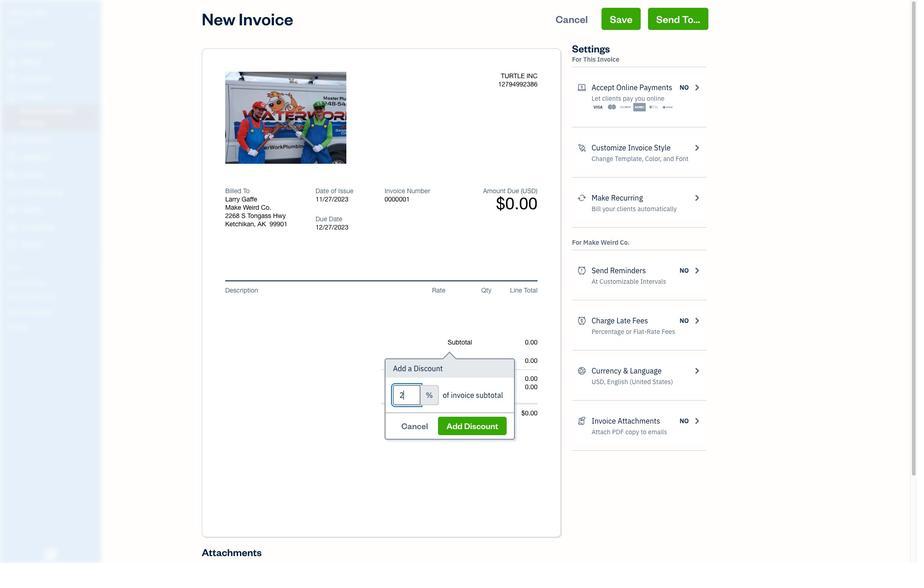 Task type: locate. For each thing, give the bounding box(es) containing it.
add left a
[[393, 364, 406, 374]]

) inside amount due ( usd ) $0.00
[[536, 188, 538, 195]]

1 vertical spatial rate
[[647, 328, 660, 336]]

bank image
[[662, 103, 674, 112]]

cancel button for add discount
[[393, 417, 437, 436]]

pay
[[623, 94, 633, 103]]

1 vertical spatial $0.00
[[522, 410, 538, 417]]

inc inside turtle inc owner
[[35, 8, 48, 18]]

date of issue
[[316, 188, 353, 195]]

of left issue
[[331, 188, 336, 195]]

3 chevronright image from the top
[[693, 316, 701, 327]]

1 vertical spatial add
[[447, 421, 463, 432]]

billed to larry gaffe make weird co. 2268 s tongass hwy ketchikan, ak  99901
[[225, 188, 288, 228]]

discount right a
[[414, 364, 443, 374]]

0 vertical spatial for
[[572, 55, 582, 64]]

1 horizontal spatial cancel button
[[547, 8, 596, 30]]

1 horizontal spatial fees
[[662, 328, 675, 336]]

discount
[[414, 364, 443, 374], [464, 421, 498, 432]]

new
[[202, 8, 235, 29]]

0 vertical spatial cancel button
[[547, 8, 596, 30]]

intervals
[[640, 278, 666, 286]]

0 vertical spatial amount
[[483, 188, 506, 195]]

total inside 'total amount paid'
[[458, 375, 472, 383]]

settings image
[[7, 323, 99, 331]]

2 vertical spatial due
[[442, 410, 454, 417]]

1 horizontal spatial rate
[[647, 328, 660, 336]]

attach pdf copy to emails
[[592, 428, 667, 437]]

( inside amount due ( usd ) $0.00
[[521, 188, 523, 195]]

let clients pay you online
[[592, 94, 665, 103]]

timer image
[[6, 188, 17, 198]]

send left to...
[[656, 12, 680, 25]]

weird up "send reminders"
[[601, 239, 619, 247]]

chevronright image
[[693, 142, 701, 153], [693, 265, 701, 276], [693, 366, 701, 377], [693, 416, 701, 427]]

due inside amount due ( usd ) $0.00
[[508, 188, 519, 195]]

0 horizontal spatial )
[[470, 410, 472, 417]]

3 no from the top
[[680, 317, 689, 325]]

0 horizontal spatial send
[[592, 266, 609, 276]]

estimate image
[[6, 75, 17, 84]]

turtle for turtle inc 12794992386
[[501, 72, 525, 80]]

turtle for turtle inc owner
[[7, 8, 34, 18]]

0 vertical spatial weird
[[243, 204, 259, 211]]

qty
[[481, 287, 492, 294]]

amount for amount due ( usd ) $0.00
[[483, 188, 506, 195]]

1 horizontal spatial )
[[536, 188, 538, 195]]

0 vertical spatial total
[[524, 287, 538, 294]]

recurring
[[611, 193, 643, 203]]

no for charge late fees
[[680, 317, 689, 325]]

due for amount due ( usd )
[[442, 410, 454, 417]]

total amount paid
[[435, 375, 472, 393]]

0 vertical spatial discount
[[414, 364, 443, 374]]

inc inside turtle inc 12794992386
[[527, 72, 538, 80]]

add down amount due ( usd )
[[447, 421, 463, 432]]

latereminders image
[[578, 265, 586, 276]]

1 vertical spatial (
[[455, 410, 457, 417]]

customize invoice style
[[592, 143, 671, 152]]

usd
[[523, 188, 536, 195], [457, 410, 470, 417]]

co. inside billed to larry gaffe make weird co. 2268 s tongass hwy ketchikan, ak  99901
[[261, 204, 271, 211]]

send for send to...
[[656, 12, 680, 25]]

turtle up "owner"
[[7, 8, 34, 18]]

2 no from the top
[[680, 267, 689, 275]]

client image
[[6, 58, 17, 67]]

1 vertical spatial due
[[316, 216, 327, 223]]

1 horizontal spatial co.
[[620, 239, 630, 247]]

cancel up settings
[[556, 12, 588, 25]]

fees up flat-
[[633, 317, 648, 326]]

0 horizontal spatial add
[[393, 364, 406, 374]]

send reminders
[[592, 266, 646, 276]]

1 vertical spatial inc
[[527, 72, 538, 80]]

invoice
[[451, 391, 474, 400]]

1 vertical spatial cancel button
[[393, 417, 437, 436]]

total up "paid"
[[458, 375, 472, 383]]

1 horizontal spatial turtle
[[501, 72, 525, 80]]

2 vertical spatial amount
[[418, 410, 440, 417]]

0 vertical spatial inc
[[35, 8, 48, 18]]

1 horizontal spatial add
[[447, 421, 463, 432]]

add inside button
[[447, 421, 463, 432]]

0 horizontal spatial usd
[[457, 410, 470, 417]]

1 vertical spatial fees
[[662, 328, 675, 336]]

usd inside amount due ( usd ) $0.00
[[523, 188, 536, 195]]

1 no from the top
[[680, 83, 689, 92]]

money image
[[6, 206, 17, 215]]

no
[[680, 83, 689, 92], [680, 267, 689, 275], [680, 317, 689, 325], [680, 417, 689, 426]]

add discount
[[447, 421, 498, 432]]

0 vertical spatial add
[[393, 364, 406, 374]]

1 horizontal spatial send
[[656, 12, 680, 25]]

fees right flat-
[[662, 328, 675, 336]]

tongass
[[247, 212, 271, 220]]

Enter an Invoice # text field
[[385, 196, 410, 203]]

2 for from the top
[[572, 239, 582, 247]]

date up issue date in mm/dd/yyyy format text box
[[316, 188, 329, 195]]

0 vertical spatial (
[[521, 188, 523, 195]]

4 no from the top
[[680, 417, 689, 426]]

charge late fees
[[592, 317, 648, 326]]

co. up reminders on the right of the page
[[620, 239, 630, 247]]

cancel button up settings
[[547, 8, 596, 30]]

Issue date in MM/DD/YYYY format text field
[[316, 196, 371, 203]]

clients down accept
[[602, 94, 621, 103]]

1 horizontal spatial (
[[521, 188, 523, 195]]

4 0.00 from the top
[[525, 384, 538, 391]]

1 horizontal spatial inc
[[527, 72, 538, 80]]

1 vertical spatial turtle
[[501, 72, 525, 80]]

2 vertical spatial make
[[583, 239, 599, 247]]

save button
[[602, 8, 641, 30]]

description
[[225, 287, 258, 294]]

fees
[[633, 317, 648, 326], [662, 328, 675, 336]]

invoice
[[239, 8, 293, 29], [597, 55, 620, 64], [628, 143, 652, 152], [385, 188, 405, 195], [592, 417, 616, 426]]

change template, color, and font
[[592, 155, 689, 163]]

s
[[241, 212, 246, 220]]

cancel
[[556, 12, 588, 25], [401, 421, 428, 432]]

0 horizontal spatial weird
[[243, 204, 259, 211]]

1 vertical spatial )
[[470, 410, 472, 417]]

cancel for save
[[556, 12, 588, 25]]

0 horizontal spatial rate
[[432, 287, 446, 294]]

for left this
[[572, 55, 582, 64]]

2 vertical spatial chevronright image
[[693, 316, 701, 327]]

0 vertical spatial chevronright image
[[693, 82, 701, 93]]

&
[[623, 367, 628, 376]]

for up latereminders image in the right of the page
[[572, 239, 582, 247]]

color,
[[645, 155, 662, 163]]

) up add discount
[[470, 410, 472, 417]]

larry
[[225, 196, 240, 203]]

1 horizontal spatial discount
[[464, 421, 498, 432]]

1 vertical spatial attachments
[[202, 546, 262, 559]]

currencyandlanguage image
[[578, 366, 586, 377]]

cancel button down the percentage of invoice subtotal text box
[[393, 417, 437, 436]]

3 chevronright image from the top
[[693, 366, 701, 377]]

1 chevronright image from the top
[[693, 82, 701, 93]]

0 horizontal spatial total
[[458, 375, 472, 383]]

no for invoice attachments
[[680, 417, 689, 426]]

3 0.00 from the top
[[525, 375, 538, 383]]

rate
[[432, 287, 446, 294], [647, 328, 660, 336]]

make recurring
[[592, 193, 643, 203]]

visa image
[[592, 103, 604, 112]]

) for amount due ( usd )
[[470, 410, 472, 417]]

gaffe
[[242, 196, 257, 203]]

1 horizontal spatial weird
[[601, 239, 619, 247]]

make
[[592, 193, 609, 203], [225, 204, 241, 211], [583, 239, 599, 247]]

1 horizontal spatial of
[[443, 391, 449, 400]]

subtotal
[[448, 339, 472, 346]]

0 vertical spatial $0.00
[[496, 194, 538, 213]]

clients down "recurring"
[[617, 205, 636, 213]]

1 vertical spatial weird
[[601, 239, 619, 247]]

total right the line
[[524, 287, 538, 294]]

send inside "button"
[[656, 12, 680, 25]]

1 horizontal spatial due
[[442, 410, 454, 417]]

0 horizontal spatial discount
[[414, 364, 443, 374]]

0 horizontal spatial cancel
[[401, 421, 428, 432]]

1 vertical spatial make
[[225, 204, 241, 211]]

total
[[524, 287, 538, 294], [458, 375, 472, 383]]

font
[[676, 155, 689, 163]]

0 vertical spatial send
[[656, 12, 680, 25]]

tax
[[462, 358, 472, 365]]

payment image
[[6, 136, 17, 145]]

to
[[243, 188, 250, 195]]

1 vertical spatial amount
[[435, 386, 457, 393]]

1 vertical spatial chevronright image
[[693, 193, 701, 204]]

date
[[316, 188, 329, 195], [329, 216, 342, 223]]

send up at
[[592, 266, 609, 276]]

add for add a discount
[[393, 364, 406, 374]]

make up latereminders image in the right of the page
[[583, 239, 599, 247]]

add
[[393, 364, 406, 374], [447, 421, 463, 432]]

1 horizontal spatial attachments
[[618, 417, 660, 426]]

make up bill
[[592, 193, 609, 203]]

cancel for add discount
[[401, 421, 428, 432]]

of
[[331, 188, 336, 195], [443, 391, 449, 400]]

1 vertical spatial send
[[592, 266, 609, 276]]

send to...
[[656, 12, 700, 25]]

1 vertical spatial discount
[[464, 421, 498, 432]]

this
[[583, 55, 596, 64]]

cancel down the percentage of invoice subtotal text box
[[401, 421, 428, 432]]

0 vertical spatial attachments
[[618, 417, 660, 426]]

amount for amount due ( usd )
[[418, 410, 440, 417]]

chevronright image
[[693, 82, 701, 93], [693, 193, 701, 204], [693, 316, 701, 327]]

1 vertical spatial date
[[329, 216, 342, 223]]

0 horizontal spatial co.
[[261, 204, 271, 211]]

1 vertical spatial for
[[572, 239, 582, 247]]

send to... button
[[648, 8, 709, 30]]

1 horizontal spatial cancel
[[556, 12, 588, 25]]

weird down 'gaffe'
[[243, 204, 259, 211]]

1 horizontal spatial usd
[[523, 188, 536, 195]]

0 horizontal spatial (
[[455, 410, 457, 417]]

4 chevronright image from the top
[[693, 416, 701, 427]]

main element
[[0, 0, 124, 564]]

english
[[607, 378, 628, 387]]

weird inside billed to larry gaffe make weird co. 2268 s tongass hwy ketchikan, ak  99901
[[243, 204, 259, 211]]

send
[[656, 12, 680, 25], [592, 266, 609, 276]]

1 vertical spatial usd
[[457, 410, 470, 417]]

currency
[[592, 367, 621, 376]]

online
[[616, 83, 638, 92]]

discount down subtotal
[[464, 421, 498, 432]]

weird
[[243, 204, 259, 211], [601, 239, 619, 247]]

co. up tongass
[[261, 204, 271, 211]]

2 horizontal spatial due
[[508, 188, 519, 195]]

1 for from the top
[[572, 55, 582, 64]]

make down larry
[[225, 204, 241, 211]]

inc for turtle inc owner
[[35, 8, 48, 18]]

0 vertical spatial turtle
[[7, 8, 34, 18]]

0 horizontal spatial of
[[331, 188, 336, 195]]

amount due ( usd ) $0.00
[[483, 188, 538, 213]]

style
[[654, 143, 671, 152]]

99901
[[270, 221, 288, 228]]

0 vertical spatial due
[[508, 188, 519, 195]]

$0.00
[[496, 194, 538, 213], [522, 410, 538, 417]]

0 vertical spatial fees
[[633, 317, 648, 326]]

freshbooks image
[[43, 549, 58, 560]]

bank connections image
[[7, 309, 99, 316]]

0 vertical spatial )
[[536, 188, 538, 195]]

cancel button for save
[[547, 8, 596, 30]]

) left refresh 'icon'
[[536, 188, 538, 195]]

amount inside amount due ( usd ) $0.00
[[483, 188, 506, 195]]

reminders
[[610, 266, 646, 276]]

date up 12/27/2023
[[329, 216, 342, 223]]

expense image
[[6, 153, 17, 163]]

0 vertical spatial cancel
[[556, 12, 588, 25]]

0 vertical spatial co.
[[261, 204, 271, 211]]

turtle inside turtle inc 12794992386
[[501, 72, 525, 80]]

usd, english (united states)
[[592, 378, 673, 387]]

cancel button
[[547, 8, 596, 30], [393, 417, 437, 436]]

turtle inside turtle inc owner
[[7, 8, 34, 18]]

at customizable intervals
[[592, 278, 666, 286]]

0 vertical spatial usd
[[523, 188, 536, 195]]

0 horizontal spatial inc
[[35, 8, 48, 18]]

turtle up 12794992386
[[501, 72, 525, 80]]

accept
[[592, 83, 615, 92]]

charge
[[592, 317, 615, 326]]

0 horizontal spatial turtle
[[7, 8, 34, 18]]

clients
[[602, 94, 621, 103], [617, 205, 636, 213]]

of left invoice
[[443, 391, 449, 400]]

1 vertical spatial cancel
[[401, 421, 428, 432]]

1 vertical spatial total
[[458, 375, 472, 383]]

Percentage of invoice subtotal text field
[[393, 386, 421, 406]]

0 horizontal spatial cancel button
[[393, 417, 437, 436]]

2268
[[225, 212, 240, 220]]

dashboard image
[[6, 40, 17, 49]]

bill your clients automatically
[[592, 205, 677, 213]]

amount
[[483, 188, 506, 195], [435, 386, 457, 393], [418, 410, 440, 417]]

turtle inc 12794992386
[[498, 72, 538, 88]]

0 horizontal spatial due
[[316, 216, 327, 223]]



Task type: vqa. For each thing, say whether or not it's contained in the screenshot.
the rightmost Team Members
no



Task type: describe. For each thing, give the bounding box(es) containing it.
settings
[[572, 42, 610, 55]]

2 chevronright image from the top
[[693, 265, 701, 276]]

online
[[647, 94, 665, 103]]

2 0.00 from the top
[[525, 358, 538, 365]]

refresh image
[[578, 193, 586, 204]]

amount inside 'total amount paid'
[[435, 386, 457, 393]]

owner
[[7, 18, 24, 25]]

usd for amount due ( usd )
[[457, 410, 470, 417]]

automatically
[[638, 205, 677, 213]]

0 vertical spatial date
[[316, 188, 329, 195]]

2 chevronright image from the top
[[693, 193, 701, 204]]

12794992386
[[498, 81, 538, 88]]

attach
[[592, 428, 611, 437]]

latefees image
[[578, 316, 586, 327]]

states)
[[653, 378, 673, 387]]

12/27/2023
[[316, 224, 349, 231]]

turtle inc owner
[[7, 8, 48, 25]]

1 0.00 from the top
[[525, 339, 538, 346]]

flat-
[[633, 328, 647, 336]]

at
[[592, 278, 598, 286]]

subtotal
[[476, 391, 503, 400]]

let
[[592, 94, 601, 103]]

your
[[603, 205, 615, 213]]

payments
[[640, 83, 672, 92]]

invoice attachments
[[592, 417, 660, 426]]

0 vertical spatial clients
[[602, 94, 621, 103]]

no for accept online payments
[[680, 83, 689, 92]]

invoice number
[[385, 188, 430, 195]]

percentage or flat-rate fees
[[592, 328, 675, 336]]

date inside the due date 12/27/2023
[[329, 216, 342, 223]]

line
[[510, 287, 522, 294]]

( for amount due ( usd )
[[455, 410, 457, 417]]

project image
[[6, 171, 17, 180]]

accept online payments
[[592, 83, 672, 92]]

0 vertical spatial of
[[331, 188, 336, 195]]

late
[[617, 317, 631, 326]]

apps image
[[7, 264, 99, 272]]

a
[[408, 364, 412, 374]]

add discount button
[[438, 417, 507, 436]]

pdf
[[612, 428, 624, 437]]

send for send reminders
[[592, 266, 609, 276]]

0.00 0.00
[[525, 375, 538, 391]]

1 vertical spatial co.
[[620, 239, 630, 247]]

0 horizontal spatial fees
[[633, 317, 648, 326]]

) for amount due ( usd ) $0.00
[[536, 188, 538, 195]]

percentage
[[592, 328, 624, 336]]

1 chevronright image from the top
[[693, 142, 701, 153]]

report image
[[6, 241, 17, 250]]

onlinesales image
[[578, 82, 586, 93]]

billed
[[225, 188, 241, 195]]

12/27/2023 button
[[316, 223, 371, 232]]

for make weird co.
[[572, 239, 630, 247]]

hwy
[[273, 212, 286, 220]]

delete
[[264, 114, 286, 123]]

add for add discount
[[447, 421, 463, 432]]

chevronright image for charge late fees
[[693, 316, 701, 327]]

settings for this invoice
[[572, 42, 620, 64]]

and
[[663, 155, 674, 163]]

due date 12/27/2023
[[316, 216, 349, 231]]

paid
[[459, 386, 472, 393]]

invoice inside settings for this invoice
[[597, 55, 620, 64]]

0 vertical spatial make
[[592, 193, 609, 203]]

you
[[635, 94, 645, 103]]

american express image
[[634, 103, 646, 112]]

paintbrush image
[[578, 142, 586, 153]]

customize
[[592, 143, 626, 152]]

currency & language
[[592, 367, 662, 376]]

invoice image
[[6, 93, 17, 102]]

0 vertical spatial rate
[[432, 287, 446, 294]]

due inside the due date 12/27/2023
[[316, 216, 327, 223]]

for inside settings for this invoice
[[572, 55, 582, 64]]

usd for amount due ( usd ) $0.00
[[523, 188, 536, 195]]

or
[[626, 328, 632, 336]]

delete image
[[264, 114, 309, 123]]

discover image
[[620, 103, 632, 112]]

amount due ( usd )
[[418, 410, 472, 417]]

template,
[[615, 155, 644, 163]]

language
[[630, 367, 662, 376]]

%
[[426, 391, 433, 400]]

discount inside button
[[464, 421, 498, 432]]

new invoice
[[202, 8, 293, 29]]

1 vertical spatial of
[[443, 391, 449, 400]]

customizable
[[600, 278, 639, 286]]

apple pay image
[[648, 103, 660, 112]]

no for send reminders
[[680, 267, 689, 275]]

inc for turtle inc 12794992386
[[527, 72, 538, 80]]

copy
[[626, 428, 639, 437]]

mastercard image
[[606, 103, 618, 112]]

usd,
[[592, 378, 606, 387]]

chevronright image for accept online payments
[[693, 82, 701, 93]]

ketchikan,
[[225, 221, 256, 228]]

image
[[288, 114, 309, 123]]

line total
[[510, 287, 538, 294]]

of invoice subtotal
[[443, 391, 503, 400]]

1 horizontal spatial total
[[524, 287, 538, 294]]

to...
[[682, 12, 700, 25]]

make inside billed to larry gaffe make weird co. 2268 s tongass hwy ketchikan, ak  99901
[[225, 204, 241, 211]]

( for amount due ( usd ) $0.00
[[521, 188, 523, 195]]

due for amount due ( usd ) $0.00
[[508, 188, 519, 195]]

chart image
[[6, 223, 17, 233]]

0 horizontal spatial attachments
[[202, 546, 262, 559]]

issue
[[338, 188, 353, 195]]

items and services image
[[7, 294, 99, 301]]

1 vertical spatial clients
[[617, 205, 636, 213]]

$0.00 inside amount due ( usd ) $0.00
[[496, 194, 538, 213]]

emails
[[648, 428, 667, 437]]

to
[[641, 428, 647, 437]]

invoices image
[[578, 416, 586, 427]]

team members image
[[7, 279, 99, 287]]

bill
[[592, 205, 601, 213]]

change
[[592, 155, 613, 163]]

add a discount
[[393, 364, 443, 374]]

number
[[407, 188, 430, 195]]



